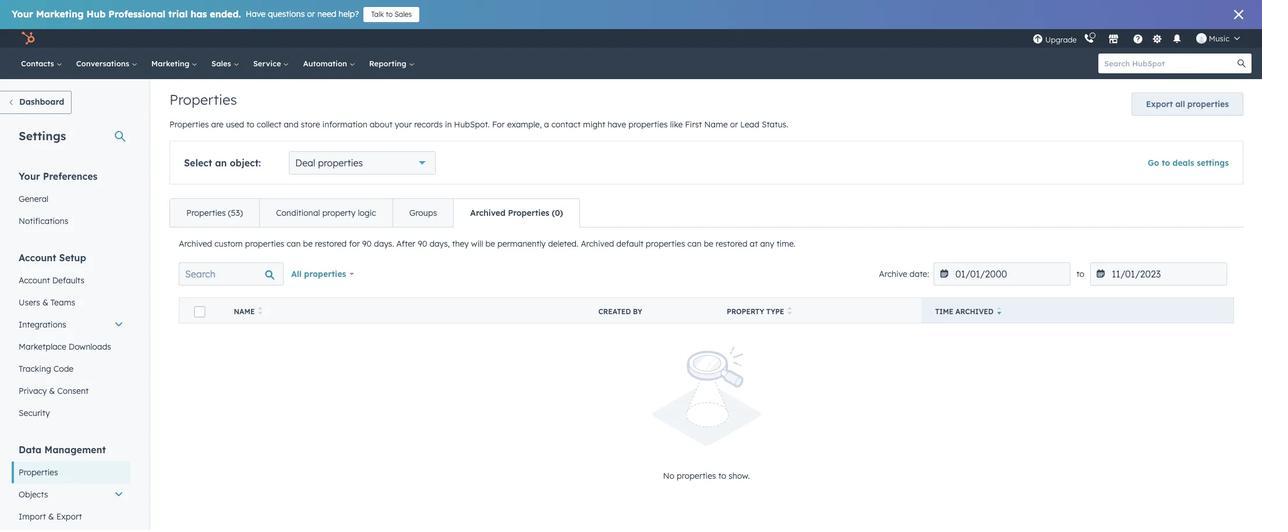 Task type: describe. For each thing, give the bounding box(es) containing it.
1 horizontal spatial marketing
[[151, 59, 192, 68]]

your marketing hub professional trial has ended. have questions or need help?
[[12, 8, 359, 20]]

at
[[750, 239, 758, 249]]

export all properties
[[1147, 99, 1230, 110]]

trial
[[168, 8, 188, 20]]

privacy & consent link
[[12, 381, 131, 403]]

has
[[191, 8, 207, 20]]

like
[[670, 119, 683, 130]]

need
[[318, 9, 336, 19]]

name inside button
[[234, 308, 255, 316]]

dashboard
[[19, 97, 64, 107]]

after
[[397, 239, 416, 249]]

tracking
[[19, 364, 51, 375]]

time archived button
[[922, 298, 1234, 324]]

first
[[685, 119, 702, 130]]

or inside your marketing hub professional trial has ended. have questions or need help?
[[307, 9, 315, 19]]

calling icon image
[[1084, 34, 1095, 44]]

2 can from the left
[[688, 239, 702, 249]]

sales link
[[205, 48, 246, 79]]

example,
[[507, 119, 542, 130]]

marketplaces image
[[1109, 34, 1119, 45]]

greg robinson image
[[1197, 33, 1207, 44]]

properties left the are at the top left of the page
[[170, 119, 209, 130]]

conditional property logic
[[276, 208, 376, 219]]

properties inside button
[[1188, 99, 1230, 110]]

name button
[[220, 298, 585, 324]]

select
[[184, 157, 212, 169]]

about
[[370, 119, 393, 130]]

to right go
[[1162, 158, 1171, 168]]

show.
[[729, 472, 750, 482]]

marketplace downloads
[[19, 342, 111, 353]]

1 be from the left
[[303, 239, 313, 249]]

music
[[1210, 34, 1230, 43]]

integrations
[[19, 320, 66, 330]]

account for account setup
[[19, 252, 56, 264]]

archived properties (0) link
[[454, 199, 580, 227]]

to inside alert
[[719, 472, 727, 482]]

1 restored from the left
[[315, 239, 347, 249]]

users
[[19, 298, 40, 308]]

archived inside button
[[956, 308, 994, 316]]

archived left custom
[[179, 239, 212, 249]]

teams
[[51, 298, 75, 308]]

descending sort. press to sort ascending. image
[[998, 307, 1002, 315]]

records
[[414, 119, 443, 130]]

no properties to show.
[[663, 472, 750, 482]]

all properties button
[[284, 263, 362, 286]]

1 mm/dd/yyyy text field from the left
[[934, 263, 1071, 286]]

an
[[215, 157, 227, 169]]

export inside import & export link
[[56, 512, 82, 523]]

account defaults link
[[12, 270, 131, 292]]

general
[[19, 194, 49, 205]]

sales inside button
[[395, 10, 412, 19]]

reporting link
[[362, 48, 422, 79]]

export inside "export all properties" button
[[1147, 99, 1174, 110]]

properties right default
[[646, 239, 686, 249]]

contact
[[552, 119, 581, 130]]

1 vertical spatial or
[[730, 119, 738, 130]]

have
[[608, 119, 626, 130]]

settings image
[[1153, 34, 1163, 45]]

import & export link
[[12, 506, 131, 529]]

preferences
[[43, 171, 98, 182]]

no properties to show. alert
[[179, 347, 1235, 484]]

tab panel containing archived custom properties can be restored for 90 days. after 90 days, they will be permanently deleted. archived default properties can be restored at any time.
[[170, 227, 1244, 517]]

properties link
[[12, 462, 131, 484]]

properties left (53)
[[186, 208, 226, 219]]

default
[[617, 239, 644, 249]]

press to sort. element for name
[[258, 307, 263, 317]]

your preferences element
[[12, 170, 131, 233]]

properties inside data management element
[[19, 468, 58, 478]]

objects
[[19, 490, 48, 501]]

tracking code
[[19, 364, 74, 375]]

search image
[[1238, 59, 1246, 68]]

properties left (0)
[[508, 208, 550, 219]]

account setup element
[[12, 252, 131, 425]]

account defaults
[[19, 276, 84, 286]]

objects button
[[12, 484, 131, 506]]

your
[[395, 119, 412, 130]]

press to sort. image for property type
[[788, 307, 792, 315]]

(53)
[[228, 208, 243, 219]]

created by
[[599, 308, 643, 316]]

Search archived properties search field
[[179, 263, 284, 286]]

archived inside tab list
[[470, 208, 506, 219]]

properties (53) link
[[170, 199, 259, 227]]

have
[[246, 9, 266, 19]]

archived left default
[[581, 239, 614, 249]]

downloads
[[69, 342, 111, 353]]

users & teams
[[19, 298, 75, 308]]

go to deals settings button
[[1148, 158, 1230, 168]]

groups link
[[393, 199, 454, 227]]

setup
[[59, 252, 86, 264]]

export all properties button
[[1132, 93, 1244, 116]]

deleted.
[[548, 239, 579, 249]]

management
[[44, 445, 106, 456]]

import & export
[[19, 512, 82, 523]]

and
[[284, 119, 299, 130]]

might
[[583, 119, 606, 130]]

privacy
[[19, 386, 47, 397]]

hubspot link
[[14, 31, 44, 45]]

properties right custom
[[245, 239, 285, 249]]

deal properties button
[[289, 152, 436, 175]]

talk to sales
[[371, 10, 412, 19]]



Task type: vqa. For each thing, say whether or not it's contained in the screenshot.
Banner
no



Task type: locate. For each thing, give the bounding box(es) containing it.
0 horizontal spatial can
[[287, 239, 301, 249]]

press to sort. image for name
[[258, 307, 263, 315]]

descending sort. press to sort ascending. element
[[998, 307, 1002, 317]]

to right used
[[247, 119, 255, 130]]

press to sort. element right type
[[788, 307, 792, 317]]

3 be from the left
[[704, 239, 714, 249]]

close image
[[1235, 10, 1244, 19]]

notifications button
[[1168, 29, 1187, 48]]

your up hubspot image
[[12, 8, 33, 20]]

information
[[323, 119, 368, 130]]

upgrade
[[1046, 35, 1077, 44]]

upgrade image
[[1033, 34, 1044, 45]]

0 vertical spatial name
[[705, 119, 728, 130]]

no
[[663, 472, 675, 482]]

2 be from the left
[[486, 239, 495, 249]]

groups
[[409, 208, 437, 219]]

1 horizontal spatial sales
[[395, 10, 412, 19]]

hubspot image
[[21, 31, 35, 45]]

sales
[[395, 10, 412, 19], [212, 59, 233, 68]]

data
[[19, 445, 42, 456]]

marketing
[[36, 8, 84, 20], [151, 59, 192, 68]]

Search HubSpot search field
[[1099, 54, 1242, 73]]

conversations
[[76, 59, 132, 68]]

& for teams
[[42, 298, 48, 308]]

created
[[599, 308, 631, 316]]

contacts
[[21, 59, 56, 68]]

properties
[[1188, 99, 1230, 110], [629, 119, 668, 130], [318, 157, 363, 169], [245, 239, 285, 249], [646, 239, 686, 249], [304, 269, 346, 280], [677, 472, 717, 482]]

menu containing music
[[1032, 29, 1249, 48]]

sales left the service
[[212, 59, 233, 68]]

to left show.
[[719, 472, 727, 482]]

account for account defaults
[[19, 276, 50, 286]]

export left all
[[1147, 99, 1174, 110]]

service link
[[246, 48, 296, 79]]

2 restored from the left
[[716, 239, 748, 249]]

collect
[[257, 119, 282, 130]]

object:
[[230, 157, 261, 169]]

properties right deal
[[318, 157, 363, 169]]

search button
[[1232, 54, 1252, 73]]

automation link
[[296, 48, 362, 79]]

press to sort. element for property type
[[788, 307, 792, 317]]

reporting
[[369, 59, 409, 68]]

90 right for
[[362, 239, 372, 249]]

help?
[[339, 9, 359, 19]]

tab panel
[[170, 227, 1244, 517]]

& right import
[[48, 512, 54, 523]]

to right the talk
[[386, 10, 393, 19]]

marketing down "trial"
[[151, 59, 192, 68]]

2 90 from the left
[[418, 239, 427, 249]]

export
[[1147, 99, 1174, 110], [56, 512, 82, 523]]

1 horizontal spatial export
[[1147, 99, 1174, 110]]

press to sort. image
[[258, 307, 263, 315], [788, 307, 792, 315]]

help image
[[1133, 34, 1144, 45]]

properties up 'objects'
[[19, 468, 58, 478]]

press to sort. element
[[258, 307, 263, 317], [788, 307, 792, 317]]

will
[[471, 239, 483, 249]]

professional
[[109, 8, 166, 20]]

1 horizontal spatial or
[[730, 119, 738, 130]]

marketplaces button
[[1102, 29, 1126, 48]]

menu
[[1032, 29, 1249, 48]]

your for your marketing hub professional trial has ended. have questions or need help?
[[12, 8, 33, 20]]

your up general at the top left of the page
[[19, 171, 40, 182]]

your preferences
[[19, 171, 98, 182]]

sales right the talk
[[395, 10, 412, 19]]

account up 'account defaults'
[[19, 252, 56, 264]]

2 vertical spatial &
[[48, 512, 54, 523]]

days,
[[430, 239, 450, 249]]

2 press to sort. element from the left
[[788, 307, 792, 317]]

data management
[[19, 445, 106, 456]]

press to sort. element inside name button
[[258, 307, 263, 317]]

marketing link
[[144, 48, 205, 79]]

1 horizontal spatial press to sort. element
[[788, 307, 792, 317]]

to inside button
[[386, 10, 393, 19]]

& right users at the bottom left
[[42, 298, 48, 308]]

1 vertical spatial sales
[[212, 59, 233, 68]]

or left lead
[[730, 119, 738, 130]]

account
[[19, 252, 56, 264], [19, 276, 50, 286]]

0 vertical spatial sales
[[395, 10, 412, 19]]

be left at
[[704, 239, 714, 249]]

music button
[[1190, 29, 1248, 48]]

1 horizontal spatial restored
[[716, 239, 748, 249]]

status.
[[762, 119, 789, 130]]

export down objects button
[[56, 512, 82, 523]]

press to sort. element inside property type button
[[788, 307, 792, 317]]

by
[[633, 308, 643, 316]]

0 horizontal spatial mm/dd/yyyy text field
[[934, 263, 1071, 286]]

archived properties (0)
[[470, 208, 563, 219]]

your
[[12, 8, 33, 20], [19, 171, 40, 182]]

& for export
[[48, 512, 54, 523]]

marketing left hub
[[36, 8, 84, 20]]

used
[[226, 119, 244, 130]]

90 right after
[[418, 239, 427, 249]]

all properties
[[291, 269, 346, 280]]

0 horizontal spatial restored
[[315, 239, 347, 249]]

tab list containing properties (53)
[[170, 199, 580, 228]]

they
[[452, 239, 469, 249]]

dashboard link
[[0, 91, 72, 114]]

permanently
[[498, 239, 546, 249]]

be
[[303, 239, 313, 249], [486, 239, 495, 249], [704, 239, 714, 249]]

press to sort. image right type
[[788, 307, 792, 315]]

2 press to sort. image from the left
[[788, 307, 792, 315]]

data management element
[[12, 444, 131, 531]]

time archived
[[936, 308, 994, 316]]

1 90 from the left
[[362, 239, 372, 249]]

properties right no
[[677, 472, 717, 482]]

can
[[287, 239, 301, 249], [688, 239, 702, 249]]

deal properties
[[295, 157, 363, 169]]

hub
[[87, 8, 106, 20]]

restored left for
[[315, 239, 347, 249]]

1 vertical spatial &
[[49, 386, 55, 397]]

properties inside alert
[[677, 472, 717, 482]]

0 horizontal spatial press to sort. element
[[258, 307, 263, 317]]

general link
[[12, 188, 131, 210]]

a
[[544, 119, 549, 130]]

settings
[[19, 129, 66, 143]]

restored
[[315, 239, 347, 249], [716, 239, 748, 249]]

lead
[[741, 119, 760, 130]]

or left "need"
[[307, 9, 315, 19]]

archived custom properties can be restored for 90 days. after 90 days, they will be permanently deleted. archived default properties can be restored at any time.
[[179, 239, 796, 249]]

properties right all on the bottom of page
[[304, 269, 346, 280]]

2 horizontal spatial be
[[704, 239, 714, 249]]

1 can from the left
[[287, 239, 301, 249]]

press to sort. image inside property type button
[[788, 307, 792, 315]]

1 horizontal spatial press to sort. image
[[788, 307, 792, 315]]

account up users at the bottom left
[[19, 276, 50, 286]]

0 horizontal spatial marketing
[[36, 8, 84, 20]]

custom
[[215, 239, 243, 249]]

& right the privacy
[[49, 386, 55, 397]]

1 account from the top
[[19, 252, 56, 264]]

automation
[[303, 59, 349, 68]]

logic
[[358, 208, 376, 219]]

0 horizontal spatial name
[[234, 308, 255, 316]]

& inside data management element
[[48, 512, 54, 523]]

property
[[727, 308, 765, 316]]

1 vertical spatial name
[[234, 308, 255, 316]]

0 horizontal spatial 90
[[362, 239, 372, 249]]

0 vertical spatial account
[[19, 252, 56, 264]]

go to deals settings
[[1148, 158, 1230, 168]]

settings link
[[1151, 32, 1165, 45]]

1 vertical spatial marketing
[[151, 59, 192, 68]]

properties inside popup button
[[318, 157, 363, 169]]

service
[[253, 59, 283, 68]]

your for your preferences
[[19, 171, 40, 182]]

(0)
[[552, 208, 563, 219]]

1 vertical spatial account
[[19, 276, 50, 286]]

name right first at top right
[[705, 119, 728, 130]]

0 horizontal spatial or
[[307, 9, 315, 19]]

archive date:
[[880, 269, 930, 280]]

questions
[[268, 9, 305, 19]]

0 horizontal spatial press to sort. image
[[258, 307, 263, 315]]

properties right all
[[1188, 99, 1230, 110]]

go
[[1148, 158, 1160, 168]]

archived up archived custom properties can be restored for 90 days. after 90 days, they will be permanently deleted. archived default properties can be restored at any time.
[[470, 208, 506, 219]]

1 horizontal spatial 90
[[418, 239, 427, 249]]

press to sort. image down the search archived properties search box
[[258, 307, 263, 315]]

archived
[[470, 208, 506, 219], [179, 239, 212, 249], [581, 239, 614, 249], [956, 308, 994, 316]]

time.
[[777, 239, 796, 249]]

users & teams link
[[12, 292, 131, 314]]

0 horizontal spatial sales
[[212, 59, 233, 68]]

code
[[53, 364, 74, 375]]

1 horizontal spatial be
[[486, 239, 495, 249]]

press to sort. element down the search archived properties search box
[[258, 307, 263, 317]]

in
[[445, 119, 452, 130]]

integrations button
[[12, 314, 131, 336]]

properties up the are at the top left of the page
[[170, 91, 237, 108]]

0 vertical spatial marketing
[[36, 8, 84, 20]]

0 vertical spatial or
[[307, 9, 315, 19]]

archive
[[880, 269, 908, 280]]

name down the search archived properties search box
[[234, 308, 255, 316]]

1 horizontal spatial name
[[705, 119, 728, 130]]

or
[[307, 9, 315, 19], [730, 119, 738, 130]]

2 account from the top
[[19, 276, 50, 286]]

archived left descending sort. press to sort ascending. element
[[956, 308, 994, 316]]

MM/DD/YYYY text field
[[934, 263, 1071, 286], [1091, 263, 1228, 286]]

property
[[322, 208, 356, 219]]

conditional property logic link
[[259, 199, 393, 227]]

tab list
[[170, 199, 580, 228]]

restored left at
[[716, 239, 748, 249]]

to up time archived button
[[1077, 269, 1085, 280]]

0 horizontal spatial export
[[56, 512, 82, 523]]

0 vertical spatial &
[[42, 298, 48, 308]]

date:
[[910, 269, 930, 280]]

& for consent
[[49, 386, 55, 397]]

2 mm/dd/yyyy text field from the left
[[1091, 263, 1228, 286]]

1 press to sort. image from the left
[[258, 307, 263, 315]]

0 horizontal spatial be
[[303, 239, 313, 249]]

properties inside popup button
[[304, 269, 346, 280]]

1 vertical spatial your
[[19, 171, 40, 182]]

be up all properties at the bottom left of the page
[[303, 239, 313, 249]]

properties left like
[[629, 119, 668, 130]]

press to sort. image inside name button
[[258, 307, 263, 315]]

for
[[492, 119, 505, 130]]

store
[[301, 119, 320, 130]]

1 horizontal spatial mm/dd/yyyy text field
[[1091, 263, 1228, 286]]

0 vertical spatial export
[[1147, 99, 1174, 110]]

ended.
[[210, 8, 241, 20]]

hubspot.
[[454, 119, 490, 130]]

1 press to sort. element from the left
[[258, 307, 263, 317]]

1 horizontal spatial can
[[688, 239, 702, 249]]

time
[[936, 308, 954, 316]]

notifications image
[[1172, 34, 1183, 45]]

be right will
[[486, 239, 495, 249]]

0 vertical spatial your
[[12, 8, 33, 20]]

1 vertical spatial export
[[56, 512, 82, 523]]



